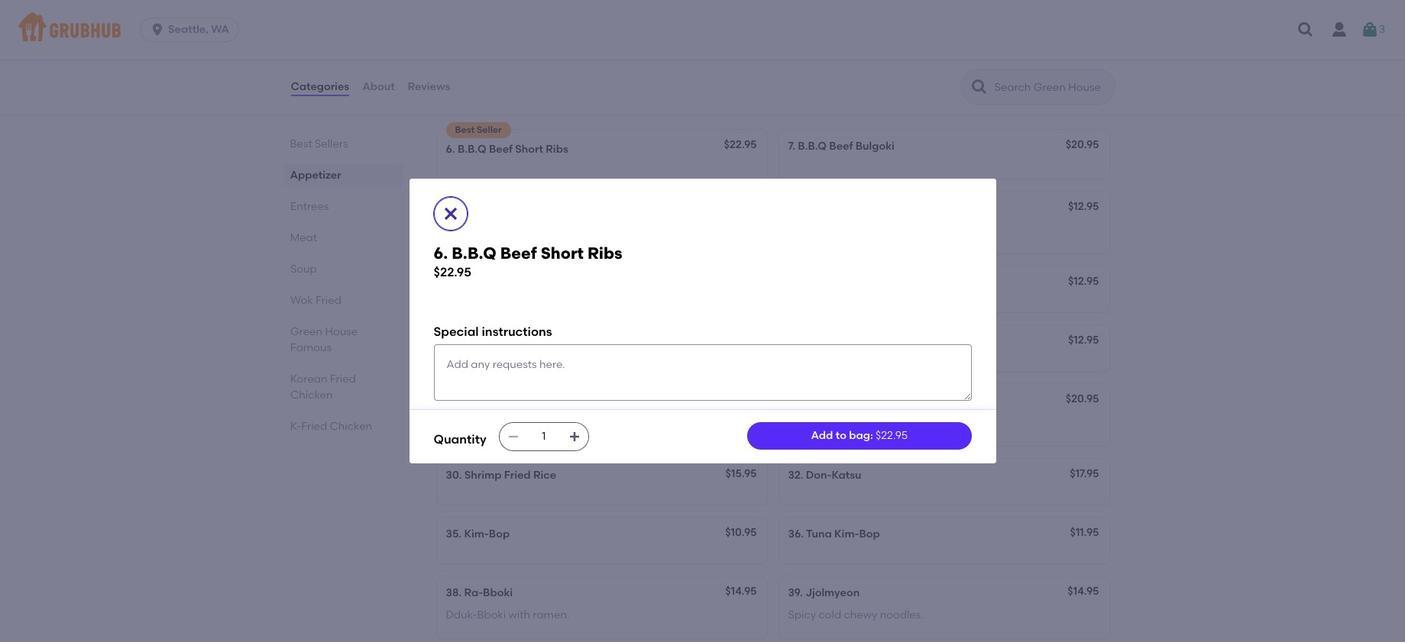 Task type: describe. For each thing, give the bounding box(es) containing it.
7. b.b.q beef bulgoki
[[788, 140, 895, 153]]

best for sellers
[[290, 138, 312, 151]]

13. tofu soup with kimchi
[[788, 335, 919, 348]]

beef inside best seller 6. b.b.q beef short ribs
[[489, 143, 513, 156]]

best sellers
[[290, 138, 348, 151]]

kimchi
[[883, 335, 919, 348]]

appetizer
[[290, 169, 341, 182]]

cold
[[819, 609, 841, 622]]

$18.95
[[726, 393, 757, 406]]

0 vertical spatial pork
[[520, 202, 544, 215]]

fried for k-
[[301, 420, 327, 433]]

short
[[472, 416, 498, 429]]

seafood inside 10. tofu soup with seafood button
[[541, 276, 585, 289]]

spicy for spicy
[[463, 231, 487, 242]]

wok
[[290, 294, 313, 307]]

1 vertical spatial pork
[[541, 335, 564, 348]]

svg image for seattle, wa
[[150, 22, 165, 37]]

instructions
[[482, 325, 552, 339]]

39. jjolmyeon
[[788, 587, 860, 600]]

seattle, wa button
[[140, 18, 245, 42]]

8 pieces fried dumplings image
[[652, 0, 767, 62]]

6. inside 6. b.b.q beef short ribs $22.95
[[434, 244, 448, 263]]

13.
[[788, 335, 802, 348]]

10.
[[446, 276, 460, 289]]

2 bop from the left
[[859, 528, 880, 541]]

1 $12.95 button from the top
[[779, 192, 1109, 253]]

tuna
[[806, 528, 832, 541]]

beef short ribs soup.
[[446, 416, 550, 429]]

fried left rice
[[504, 469, 531, 482]]

3 button
[[1361, 16, 1386, 44]]

35.
[[446, 528, 462, 541]]

beef left bulgoki
[[829, 140, 853, 153]]

search icon image
[[970, 78, 988, 96]]

$15.95
[[726, 467, 757, 480]]

35. kim-bop
[[446, 528, 510, 541]]

$11.95
[[1070, 527, 1099, 540]]

fried for korean
[[330, 373, 356, 386]]

soup for 13.
[[829, 335, 856, 348]]

b.b.q right 8.
[[489, 202, 518, 215]]

house
[[325, 326, 357, 339]]

$17.95
[[1070, 467, 1099, 480]]

2 kim- from the left
[[835, 528, 859, 541]]

12.
[[446, 335, 459, 348]]

tang
[[490, 394, 516, 407]]

korean
[[290, 373, 327, 386]]

0 vertical spatial spicy
[[458, 202, 487, 215]]

spicy cold chewy noodles.
[[788, 609, 924, 622]]

19. kalbi tang
[[446, 394, 516, 407]]

green house famous
[[290, 326, 357, 355]]

1 vertical spatial bboki
[[477, 609, 506, 622]]

10. tofu soup with seafood button
[[437, 266, 767, 312]]

7.
[[788, 140, 796, 153]]

8. spicy b.b.q pork
[[446, 202, 544, 215]]

$14.95 for spicy cold chewy noodles.
[[1068, 586, 1099, 599]]

tofu for 10.
[[462, 276, 484, 289]]

$20.95 for 6. b.b.q beef short ribs
[[1066, 138, 1099, 151]]

katsu
[[832, 469, 862, 482]]

28. seafood pancake
[[788, 394, 899, 407]]

1 kim- from the left
[[464, 528, 489, 541]]

0 horizontal spatial svg image
[[441, 205, 460, 223]]

with left the ramen.
[[509, 609, 530, 622]]

with for seafood
[[516, 276, 539, 289]]

seattle, wa
[[168, 23, 229, 36]]

b.b.q right the 7.
[[798, 140, 827, 153]]

add to bag: $22.95
[[811, 430, 908, 443]]

reviews button
[[407, 60, 451, 115]]

pancake
[[853, 394, 899, 407]]

soup down meat
[[290, 263, 317, 276]]

8.
[[446, 202, 455, 215]]

svg image for 3
[[1361, 21, 1379, 39]]

fried for wok
[[315, 294, 341, 307]]

special instructions
[[434, 325, 552, 339]]

ribs inside 6. b.b.q beef short ribs $22.95
[[588, 244, 623, 263]]

wa
[[211, 23, 229, 36]]

spicy image
[[446, 230, 460, 244]]

seattle,
[[168, 23, 209, 36]]

add
[[811, 430, 833, 443]]

10. tofu soup with seafood
[[446, 276, 585, 289]]

1 vertical spatial seafood
[[806, 394, 850, 407]]

6. inside best seller 6. b.b.q beef short ribs
[[446, 143, 455, 156]]

short inside 6. b.b.q beef short ribs $22.95
[[541, 244, 584, 263]]

beef inside 6. b.b.q beef short ribs $22.95
[[500, 244, 537, 263]]

ra-
[[464, 587, 483, 600]]

19.
[[446, 394, 459, 407]]



Task type: locate. For each thing, give the bounding box(es) containing it.
bboki up the dduk-bboki with ramen.
[[483, 587, 513, 600]]

about button
[[362, 60, 396, 115]]

entrees up seller
[[434, 94, 494, 113]]

kim- right 35.
[[464, 528, 489, 541]]

$10.95
[[725, 527, 757, 540]]

chicken for korean fried chicken
[[290, 389, 332, 402]]

spicy for spicy cold chewy noodles.
[[788, 609, 816, 622]]

fried inside the korean fried chicken
[[330, 373, 356, 386]]

spicy right spicy 'icon'
[[463, 231, 487, 242]]

0 horizontal spatial entrees
[[290, 200, 329, 213]]

spicy right 8.
[[458, 202, 487, 215]]

with
[[516, 276, 539, 289], [516, 335, 538, 348], [858, 335, 881, 348], [509, 609, 530, 622]]

fried down the korean fried chicken
[[301, 420, 327, 433]]

pork down 10. tofu soup with seafood
[[541, 335, 564, 348]]

1 horizontal spatial svg image
[[507, 431, 519, 443]]

chicken inside the korean fried chicken
[[290, 389, 332, 402]]

about
[[362, 80, 395, 93]]

green
[[290, 326, 322, 339]]

with up instructions
[[516, 276, 539, 289]]

chicken for k-fried chicken
[[329, 420, 372, 433]]

svg image inside 3 button
[[1361, 21, 1379, 39]]

1 horizontal spatial seafood
[[806, 394, 850, 407]]

$14.95 left 39. at the right bottom of the page
[[725, 586, 757, 599]]

with inside button
[[516, 276, 539, 289]]

Search Green House search field
[[993, 80, 1110, 95]]

seller
[[477, 124, 502, 135]]

don-
[[806, 469, 832, 482]]

seafood
[[541, 276, 585, 289], [806, 394, 850, 407]]

$22.95 down spicy 'icon'
[[434, 265, 471, 279]]

0 vertical spatial chicken
[[290, 389, 332, 402]]

fried right the wok
[[315, 294, 341, 307]]

1 vertical spatial short
[[541, 244, 584, 263]]

2 horizontal spatial $22.95
[[876, 430, 908, 443]]

0 horizontal spatial ribs
[[546, 143, 568, 156]]

shrimp
[[465, 469, 502, 482]]

28.
[[788, 394, 804, 407]]

0 horizontal spatial seafood
[[541, 276, 585, 289]]

best inside best seller 6. b.b.q beef short ribs
[[455, 124, 475, 135]]

2 horizontal spatial svg image
[[568, 431, 581, 443]]

pork up 6. b.b.q beef short ribs $22.95
[[520, 202, 544, 215]]

2 vertical spatial spicy
[[788, 609, 816, 622]]

fried
[[315, 294, 341, 307], [330, 373, 356, 386], [301, 420, 327, 433], [504, 469, 531, 482]]

2 $14.95 from the left
[[1068, 586, 1099, 599]]

0 horizontal spatial $22.95
[[434, 265, 471, 279]]

bboki down 38. ra-bboki
[[477, 609, 506, 622]]

short up the 8. spicy b.b.q pork
[[515, 143, 543, 156]]

1 vertical spatial 6.
[[434, 244, 448, 263]]

0 vertical spatial 6.
[[446, 143, 455, 156]]

best left sellers
[[290, 138, 312, 151]]

chewy
[[844, 609, 878, 622]]

1 vertical spatial $20.95
[[1066, 393, 1099, 406]]

1 horizontal spatial $22.95
[[724, 138, 757, 151]]

reviews
[[408, 80, 450, 93]]

Special instructions text field
[[434, 344, 972, 401]]

bop right 35.
[[489, 528, 510, 541]]

0 vertical spatial ribs
[[546, 143, 568, 156]]

best seller 6. b.b.q beef short ribs
[[446, 124, 568, 156]]

1 vertical spatial $22.95
[[434, 265, 471, 279]]

2 horizontal spatial svg image
[[1361, 21, 1379, 39]]

sellers
[[315, 138, 348, 151]]

kalbi
[[461, 394, 488, 407]]

$22.95
[[724, 138, 757, 151], [434, 265, 471, 279], [876, 430, 908, 443]]

with for kimchi
[[858, 335, 881, 348]]

6.
[[446, 143, 455, 156], [434, 244, 448, 263]]

1 $14.95 from the left
[[725, 586, 757, 599]]

1 vertical spatial $12.95 button
[[779, 266, 1109, 312]]

best
[[455, 124, 475, 135], [290, 138, 312, 151]]

tofu for 13.
[[804, 335, 826, 348]]

3
[[1379, 23, 1386, 36]]

$14.95 down "$11.95" at the right bottom of page
[[1068, 586, 1099, 599]]

12. tofu soup with pork
[[446, 335, 564, 348]]

b.b.q inside best seller 6. b.b.q beef short ribs
[[458, 143, 486, 156]]

tofu inside button
[[462, 276, 484, 289]]

with for pork
[[516, 335, 538, 348]]

0 vertical spatial entrees
[[434, 94, 494, 113]]

32. don-katsu
[[788, 469, 862, 482]]

k-fried chicken
[[290, 420, 372, 433]]

fried right korean
[[330, 373, 356, 386]]

0 horizontal spatial kim-
[[464, 528, 489, 541]]

Input item quantity number field
[[527, 424, 561, 451]]

1 bop from the left
[[489, 528, 510, 541]]

36.
[[788, 528, 804, 541]]

$12.95 button
[[779, 192, 1109, 253], [779, 266, 1109, 312]]

b.b.q inside 6. b.b.q beef short ribs $22.95
[[452, 244, 497, 263]]

main navigation navigation
[[0, 0, 1405, 60]]

0 horizontal spatial best
[[290, 138, 312, 151]]

bop
[[489, 528, 510, 541], [859, 528, 880, 541]]

1 horizontal spatial kim-
[[835, 528, 859, 541]]

quantity
[[434, 432, 487, 447]]

2 vertical spatial $22.95
[[876, 430, 908, 443]]

38. ra-bboki
[[446, 587, 513, 600]]

1 horizontal spatial entrees
[[434, 94, 494, 113]]

soup
[[290, 263, 317, 276], [487, 276, 514, 289], [486, 335, 513, 348], [829, 335, 856, 348]]

$14.95 for dduk-bboki with ramen.
[[725, 586, 757, 599]]

svg image up spicy 'icon'
[[441, 205, 460, 223]]

b.b.q down seller
[[458, 143, 486, 156]]

svg image inside 'seattle, wa' "button"
[[150, 22, 165, 37]]

1 vertical spatial ribs
[[588, 244, 623, 263]]

korean fried chicken
[[290, 373, 356, 402]]

bulgoki
[[856, 140, 895, 153]]

0 horizontal spatial svg image
[[150, 22, 165, 37]]

0 vertical spatial $22.95
[[724, 138, 757, 151]]

38.
[[446, 587, 462, 600]]

32.
[[788, 469, 804, 482]]

1 horizontal spatial svg image
[[1297, 21, 1315, 39]]

tofu for 12.
[[461, 335, 484, 348]]

1 vertical spatial spicy
[[463, 231, 487, 242]]

$22.95 inside 6. b.b.q beef short ribs $22.95
[[434, 265, 471, 279]]

soup.
[[522, 416, 550, 429]]

0 vertical spatial bboki
[[483, 587, 513, 600]]

tofu right 10.
[[462, 276, 484, 289]]

0 vertical spatial short
[[515, 143, 543, 156]]

entrees
[[434, 94, 494, 113], [290, 200, 329, 213]]

seafood right 28.
[[806, 394, 850, 407]]

$22.95 right bag:
[[876, 430, 908, 443]]

meat
[[290, 232, 317, 245]]

tofu right 12.
[[461, 335, 484, 348]]

famous
[[290, 342, 331, 355]]

chicken down korean
[[290, 389, 332, 402]]

categories
[[291, 80, 349, 93]]

entrees up meat
[[290, 200, 329, 213]]

6. up 10.
[[434, 244, 448, 263]]

dduk-bboki with ramen.
[[446, 609, 570, 622]]

30.
[[446, 469, 462, 482]]

to
[[836, 430, 847, 443]]

wok fried
[[290, 294, 341, 307]]

soup right 13.
[[829, 335, 856, 348]]

dduk-
[[446, 609, 477, 622]]

$20.95 for $18.95
[[1066, 393, 1099, 406]]

ribs
[[501, 416, 519, 429]]

beef down seller
[[489, 143, 513, 156]]

soup right 10.
[[487, 276, 514, 289]]

1 vertical spatial entrees
[[290, 200, 329, 213]]

svg image down ribs
[[507, 431, 519, 443]]

beef
[[829, 140, 853, 153], [489, 143, 513, 156], [500, 244, 537, 263], [446, 416, 469, 429]]

30. shrimp fried rice
[[446, 469, 556, 482]]

categories button
[[290, 60, 350, 115]]

beef up 10. tofu soup with seafood
[[500, 244, 537, 263]]

1 vertical spatial chicken
[[329, 420, 372, 433]]

2 $12.95 button from the top
[[779, 266, 1109, 312]]

6. up 8.
[[446, 143, 455, 156]]

noodles.
[[880, 609, 924, 622]]

6. b.b.q beef short ribs $22.95
[[434, 244, 623, 279]]

39.
[[788, 587, 803, 600]]

kim-
[[464, 528, 489, 541], [835, 528, 859, 541]]

tofu
[[462, 276, 484, 289], [461, 335, 484, 348], [804, 335, 826, 348]]

spicy down 39. at the right bottom of the page
[[788, 609, 816, 622]]

0 vertical spatial $20.95
[[1066, 138, 1099, 151]]

1 horizontal spatial $14.95
[[1068, 586, 1099, 599]]

short inside best seller 6. b.b.q beef short ribs
[[515, 143, 543, 156]]

bag:
[[849, 430, 873, 443]]

b.b.q up 10.
[[452, 244, 497, 263]]

spicy
[[458, 202, 487, 215], [463, 231, 487, 242], [788, 609, 816, 622]]

1 horizontal spatial best
[[455, 124, 475, 135]]

$20.95
[[1066, 138, 1099, 151], [1066, 393, 1099, 406]]

bop right the tuna
[[859, 528, 880, 541]]

soup right special
[[486, 335, 513, 348]]

special
[[434, 325, 479, 339]]

tofu right 13.
[[804, 335, 826, 348]]

$22.95 left the 7.
[[724, 138, 757, 151]]

36. tuna kim-bop
[[788, 528, 880, 541]]

ramen.
[[533, 609, 570, 622]]

best for seller
[[455, 124, 475, 135]]

bboki
[[483, 587, 513, 600], [477, 609, 506, 622]]

1 horizontal spatial ribs
[[588, 244, 623, 263]]

0 vertical spatial $12.95 button
[[779, 192, 1109, 253]]

1 horizontal spatial bop
[[859, 528, 880, 541]]

0 vertical spatial seafood
[[541, 276, 585, 289]]

$12.95
[[1068, 200, 1099, 213], [1068, 275, 1099, 288], [726, 334, 757, 347], [1068, 334, 1099, 347]]

k-
[[290, 420, 301, 433]]

with down 10. tofu soup with seafood
[[516, 335, 538, 348]]

chicken
[[290, 389, 332, 402], [329, 420, 372, 433]]

soup for 12.
[[486, 335, 513, 348]]

b.b.q
[[798, 140, 827, 153], [458, 143, 486, 156], [489, 202, 518, 215], [452, 244, 497, 263]]

seafood up instructions
[[541, 276, 585, 289]]

svg image right input item quantity number field
[[568, 431, 581, 443]]

soup inside 10. tofu soup with seafood button
[[487, 276, 514, 289]]

1 $20.95 from the top
[[1066, 138, 1099, 151]]

with left kimchi at right bottom
[[858, 335, 881, 348]]

best left seller
[[455, 124, 475, 135]]

0 vertical spatial best
[[455, 124, 475, 135]]

rice
[[533, 469, 556, 482]]

svg image
[[1297, 21, 1315, 39], [1361, 21, 1379, 39], [150, 22, 165, 37]]

svg image
[[441, 205, 460, 223], [507, 431, 519, 443], [568, 431, 581, 443]]

soup for 10.
[[487, 276, 514, 289]]

chicken down the korean fried chicken
[[329, 420, 372, 433]]

2 $20.95 from the top
[[1066, 393, 1099, 406]]

kim- right the tuna
[[835, 528, 859, 541]]

0 horizontal spatial $14.95
[[725, 586, 757, 599]]

$20.95 up the '$17.95'
[[1066, 393, 1099, 406]]

1 vertical spatial best
[[290, 138, 312, 151]]

pork
[[520, 202, 544, 215], [541, 335, 564, 348]]

0 horizontal spatial bop
[[489, 528, 510, 541]]

short up 10. tofu soup with seafood button at the top of the page
[[541, 244, 584, 263]]

jjolmyeon
[[806, 587, 860, 600]]

ribs inside best seller 6. b.b.q beef short ribs
[[546, 143, 568, 156]]

$20.95 down search green house search field
[[1066, 138, 1099, 151]]

beef up quantity
[[446, 416, 469, 429]]



Task type: vqa. For each thing, say whether or not it's contained in the screenshot.
leftmost The Entrees
yes



